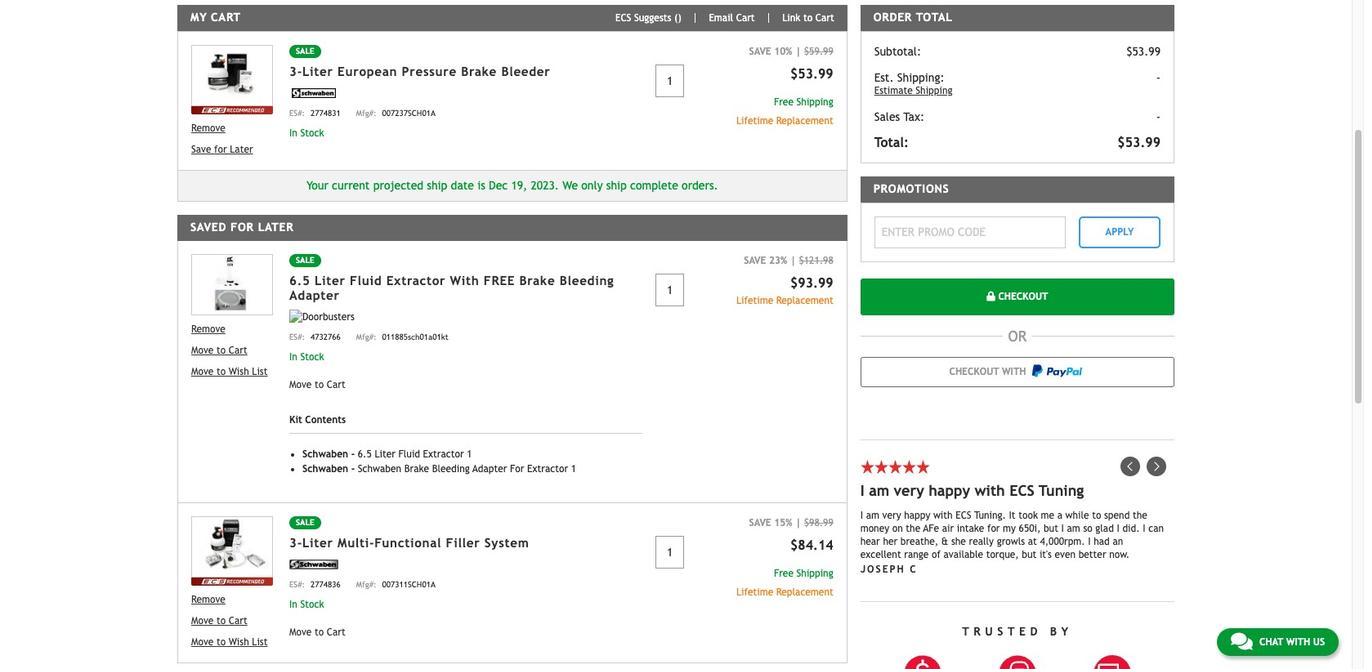 Task type: describe. For each thing, give the bounding box(es) containing it.
hear
[[861, 536, 881, 548]]

replacement inside $93.99 lifetime replacement
[[777, 295, 834, 307]]

es#: 4732766
[[290, 333, 341, 342]]

in stock for $93.99
[[290, 352, 324, 363]]

2023.
[[531, 179, 559, 192]]

remove for $53.99
[[191, 123, 226, 134]]

move to cart down 3-liter multi-functional filler system image
[[191, 616, 248, 627]]

free for $84.14
[[774, 568, 794, 580]]

joseph
[[861, 564, 906, 575]]

0 vertical spatial but
[[1044, 523, 1059, 534]]

with for tuning.
[[934, 510, 953, 521]]

move to wish list for first move to wish list link from the bottom of the page
[[191, 637, 268, 649]]

save 10% | $59.99
[[750, 46, 834, 57]]

mfg#: for $84.14
[[356, 580, 377, 589]]

with inside 'link'
[[1287, 637, 1311, 649]]

trusted by
[[963, 625, 1073, 638]]

1 in from the top
[[290, 127, 298, 139]]

1 horizontal spatial adapter
[[473, 464, 507, 475]]

2 vertical spatial extractor
[[528, 464, 568, 475]]

23%
[[770, 255, 788, 267]]

$121.98
[[799, 255, 834, 267]]

later for save for later
[[230, 144, 253, 156]]

link to cart
[[783, 12, 835, 24]]

saved for later
[[191, 221, 294, 234]]

save for later
[[191, 144, 253, 156]]

650i,
[[1019, 523, 1041, 534]]

0 horizontal spatial ecs
[[616, 12, 632, 24]]

only
[[582, 179, 603, 192]]

est. shipping: estimate shipping
[[875, 71, 953, 96]]

previous slide image
[[1121, 457, 1141, 476]]

am for i am very happy with ecs tuning
[[869, 482, 890, 499]]

your current projected ship date is dec 19, 2023. we only ship complete orders.
[[307, 179, 719, 192]]

total
[[917, 11, 953, 24]]

save up saved
[[191, 144, 211, 156]]

007311sch01a
[[382, 580, 436, 589]]

us
[[1314, 637, 1326, 649]]

in for $93.99
[[290, 352, 298, 363]]

1 ship from the left
[[427, 179, 448, 192]]

cart right the email
[[737, 12, 755, 24]]

remove link for $84.14
[[191, 593, 273, 608]]

remove link for $53.99
[[191, 121, 273, 136]]

0 vertical spatial $53.99
[[1127, 45, 1161, 58]]

&
[[942, 536, 949, 548]]

now.
[[1110, 549, 1130, 561]]

subtotal:
[[875, 45, 922, 58]]

free
[[484, 274, 515, 288]]

schwaben for schwaben
[[303, 464, 349, 475]]

0 horizontal spatial brake
[[405, 464, 429, 475]]

chat with us
[[1260, 637, 1326, 649]]

date
[[451, 179, 474, 192]]

move to cart down 6.5 liter fluid extractor with free brake bleeding adapter image
[[191, 345, 248, 357]]

schwaben image for $53.99
[[290, 89, 339, 98]]

in for $84.14
[[290, 599, 298, 611]]

later for saved for later
[[258, 221, 294, 234]]

breathe,
[[901, 536, 939, 548]]

6.5 liter fluid extractor with free brake bleeding adapter image
[[191, 254, 273, 316]]

liter for $84.14
[[303, 536, 333, 550]]

took
[[1019, 510, 1039, 521]]

move to cart link down 3-liter multi-functional filler system image
[[191, 614, 273, 629]]

trusted
[[963, 625, 1043, 638]]

3-liter european pressure brake bleeder link
[[290, 64, 551, 78]]

chat
[[1260, 637, 1284, 649]]

my cart
[[191, 11, 241, 24]]

schwaben brake bleeding adapter for extractor 1
[[358, 464, 577, 475]]

or
[[1009, 328, 1027, 345]]

cart right my
[[211, 11, 241, 24]]

pressure
[[402, 64, 457, 78]]

order total
[[874, 11, 953, 24]]

0 vertical spatial the
[[1133, 510, 1148, 521]]

your
[[307, 179, 329, 192]]

save for $84.14
[[750, 517, 772, 529]]

my
[[191, 11, 207, 24]]

intake
[[957, 523, 985, 534]]

while
[[1066, 510, 1090, 521]]

mfg#: 007311sch01a
[[356, 580, 436, 589]]

current
[[332, 179, 370, 192]]

0 horizontal spatial the
[[906, 523, 921, 534]]

spend
[[1105, 510, 1130, 521]]

my
[[1004, 523, 1017, 534]]

estimate shipping link
[[875, 84, 1090, 97]]

extractor for with
[[387, 274, 446, 288]]

comments image
[[1232, 632, 1254, 652]]

| for $93.99
[[791, 255, 796, 267]]

bleeder
[[502, 64, 551, 78]]

free shipping lifetime replacement for $84.14
[[737, 568, 834, 598]]

fluid for 6.5 liter fluid extractor with free brake bleeding adapter
[[350, 274, 382, 288]]

i am very happy with ecs tuning. it took me a while to spend the money on the afe air intake for my 650i, but i am so glad i did. i can hear her breathe, & she really growls at 4,000rpm. i had an excellent range of available torque, but it's even better now. joseph c
[[861, 510, 1165, 575]]

1 vertical spatial but
[[1023, 549, 1037, 561]]

lifetime for $84.14
[[737, 587, 774, 598]]

move to cart up kit contents
[[290, 380, 346, 391]]

list for second move to wish list link from the bottom of the page
[[252, 367, 268, 378]]

we
[[563, 179, 578, 192]]

move to wish list for second move to wish list link from the bottom of the page
[[191, 367, 268, 378]]

wish for second move to wish list link from the bottom of the page
[[229, 367, 249, 378]]

saved
[[191, 221, 227, 234]]

3-liter european pressure brake bleeder image
[[191, 45, 273, 107]]

bleeding inside 6.5 liter fluid extractor with free brake bleeding adapter
[[560, 274, 615, 288]]

she
[[952, 536, 967, 548]]

glad
[[1096, 523, 1115, 534]]

with for tuning
[[975, 482, 1006, 499]]

c
[[911, 564, 918, 575]]

011885sch01a01kt
[[382, 333, 449, 342]]

3- for $53.99
[[290, 64, 303, 78]]

cart down 3-liter multi-functional filler system image
[[229, 616, 248, 627]]

liter for $93.99
[[315, 274, 346, 288]]

total:
[[875, 135, 909, 150]]

2 es#: from the top
[[290, 333, 305, 342]]

| for $84.14
[[796, 517, 802, 529]]

tax:
[[904, 110, 925, 123]]

with for brake
[[450, 274, 480, 288]]

free shipping lifetime replacement for $53.99
[[737, 96, 834, 127]]

19,
[[511, 179, 528, 192]]

sale for $84.14
[[296, 518, 315, 527]]

6.5 liter fluid extractor with free brake bleeding adapter
[[290, 274, 615, 302]]

mfg#: 011885sch01a01kt
[[356, 333, 449, 342]]

shipping for $53.99
[[797, 96, 834, 108]]

2 ship from the left
[[607, 179, 627, 192]]

excellent
[[861, 549, 902, 561]]

on
[[893, 523, 903, 534]]

$93.99
[[791, 276, 834, 291]]

es#: 2774831
[[290, 108, 341, 117]]

filler
[[446, 536, 480, 550]]

shipping for $84.14
[[797, 568, 834, 580]]

6.5 liter fluid extractor 1
[[358, 449, 472, 460]]

6.5 for 6.5 liter fluid extractor with free brake bleeding adapter
[[290, 274, 310, 288]]

contents
[[305, 415, 346, 426]]

checkout with
[[950, 366, 1030, 378]]

projected
[[373, 179, 424, 192]]

0 horizontal spatial bleeding
[[432, 464, 470, 475]]

mfg#: for $53.99
[[356, 108, 377, 117]]

$93.99 lifetime replacement
[[737, 276, 834, 307]]

me
[[1042, 510, 1055, 521]]

checkout button
[[861, 278, 1175, 315]]

order
[[874, 11, 913, 24]]

am for i am very happy with ecs tuning. it took me a while to spend the money on the afe air intake for my 650i, but i am so glad i did. i can hear her breathe, & she really growls at 4,000rpm. i had an excellent range of available torque, but it's even better now. joseph c
[[867, 510, 880, 521]]

for
[[510, 464, 525, 475]]

a
[[1058, 510, 1063, 521]]

happy for i am very happy with ecs tuning
[[929, 482, 971, 499]]

wish for first move to wish list link from the bottom of the page
[[229, 637, 249, 649]]

(
[[675, 12, 678, 24]]

extractor for 1
[[423, 449, 464, 460]]



Task type: vqa. For each thing, say whether or not it's contained in the screenshot.
the bottommost Wish
yes



Task type: locate. For each thing, give the bounding box(es) containing it.
replacement for $84.14
[[777, 587, 834, 598]]

1 list from the top
[[252, 367, 268, 378]]

liter for $53.99
[[303, 64, 333, 78]]

save for $53.99
[[750, 46, 772, 57]]

2 in from the top
[[290, 352, 298, 363]]

es#:
[[290, 108, 305, 117], [290, 333, 305, 342], [290, 580, 305, 589]]

ecs tuning recommends this product. image for $84.14
[[191, 578, 273, 587]]

better
[[1079, 549, 1107, 561]]

1 free from the top
[[774, 96, 794, 108]]

2 horizontal spatial for
[[988, 523, 1001, 534]]

1 replacement from the top
[[777, 115, 834, 127]]

0 vertical spatial schwaben image
[[290, 89, 339, 98]]

1 horizontal spatial later
[[258, 221, 294, 234]]

lifetime
[[737, 115, 774, 127], [737, 295, 774, 307], [737, 587, 774, 598]]

2 free shipping lifetime replacement from the top
[[737, 568, 834, 598]]

0 vertical spatial lifetime
[[737, 115, 774, 127]]

2 vertical spatial in stock
[[290, 599, 324, 611]]

with left us
[[1287, 637, 1311, 649]]

lock image
[[987, 292, 996, 302]]

0 vertical spatial checkout
[[996, 291, 1049, 303]]

1 vertical spatial schwaben image
[[290, 561, 339, 570]]

es#: 2774836
[[290, 580, 341, 589]]

checkout up or
[[996, 291, 1049, 303]]

stock for $84.14
[[301, 599, 324, 611]]

6.5
[[290, 274, 310, 288], [358, 449, 372, 460]]

ecs tuning recommends this product. image
[[191, 107, 273, 115], [191, 578, 273, 587]]

replacement down save 10% | $59.99
[[777, 115, 834, 127]]

checkout for checkout with
[[950, 366, 1000, 378]]

0 vertical spatial adapter
[[290, 288, 340, 302]]

move to cart link down 6.5 liter fluid extractor with free brake bleeding adapter image
[[191, 344, 273, 359]]

0 vertical spatial ecs tuning recommends this product. image
[[191, 107, 273, 115]]

of
[[932, 549, 941, 561]]

1 vertical spatial happy
[[905, 510, 931, 521]]

schwaben image for $84.14
[[290, 561, 339, 570]]

0 vertical spatial in stock
[[290, 127, 324, 139]]

1 vertical spatial the
[[906, 523, 921, 534]]

stock down es#: 4732766
[[301, 352, 324, 363]]

1 lifetime from the top
[[737, 115, 774, 127]]

2 remove link from the top
[[191, 323, 273, 337]]

extractor right for
[[528, 464, 568, 475]]

in stock
[[290, 127, 324, 139], [290, 352, 324, 363], [290, 599, 324, 611]]

2 remove from the top
[[191, 324, 226, 336]]

2 3- from the top
[[290, 536, 303, 550]]

stock
[[301, 127, 324, 139], [301, 352, 324, 363], [301, 599, 324, 611]]

lifetime down save 10% | $59.99
[[737, 115, 774, 127]]

1 sale from the top
[[296, 46, 315, 55]]

1 vertical spatial 3-
[[290, 536, 303, 550]]

but down me
[[1044, 523, 1059, 534]]

free
[[774, 96, 794, 108], [774, 568, 794, 580]]

0 vertical spatial es#:
[[290, 108, 305, 117]]

1 vertical spatial es#:
[[290, 333, 305, 342]]

free down $84.14 in the bottom right of the page
[[774, 568, 794, 580]]

with inside i am very happy with ecs tuning. it took me a while to spend the money on the afe air intake for my 650i, but i am so glad i did. i can hear her breathe, & she really growls at 4,000rpm. i had an excellent range of available torque, but it's even better now. joseph c
[[934, 510, 953, 521]]

2 lifetime from the top
[[737, 295, 774, 307]]

mfg#: right 2774831
[[356, 108, 377, 117]]

so
[[1084, 523, 1093, 534]]

2 vertical spatial ecs
[[956, 510, 972, 521]]

move to cart
[[191, 345, 248, 357], [290, 380, 346, 391], [191, 616, 248, 627], [290, 627, 346, 638]]

es#: for $53.99
[[290, 108, 305, 117]]

remove down 6.5 liter fluid extractor with free brake bleeding adapter image
[[191, 324, 226, 336]]

0 vertical spatial am
[[869, 482, 890, 499]]

1 horizontal spatial ship
[[607, 179, 627, 192]]

| right 10%
[[796, 46, 802, 57]]

sale
[[296, 46, 315, 55], [296, 256, 315, 265], [296, 518, 315, 527]]

extractor up schwaben brake bleeding adapter for extractor 1
[[423, 449, 464, 460]]

es#: left 2774831
[[290, 108, 305, 117]]

0 horizontal spatial but
[[1023, 549, 1037, 561]]

3-liter multi-functional filler system image
[[191, 517, 273, 578]]

6.5 for 6.5 liter fluid extractor 1
[[358, 449, 372, 460]]

save 15% | $98.99
[[750, 517, 834, 529]]

an
[[1113, 536, 1124, 548]]

0 vertical spatial ecs
[[616, 12, 632, 24]]

at
[[1029, 536, 1038, 548]]

1 vertical spatial remove
[[191, 324, 226, 336]]

for inside save for later link
[[214, 144, 227, 156]]

torque,
[[987, 549, 1020, 561]]

1 horizontal spatial fluid
[[399, 449, 420, 460]]

ecs tuning recommends this product. image for $53.99
[[191, 107, 273, 115]]

2 vertical spatial sale
[[296, 518, 315, 527]]

1 wish from the top
[[229, 367, 249, 378]]

shipping:
[[898, 71, 945, 84]]

for down the tuning.
[[988, 523, 1001, 534]]

move
[[191, 345, 214, 357], [191, 367, 214, 378], [290, 380, 312, 391], [191, 616, 214, 627], [290, 627, 312, 638], [191, 637, 214, 649]]

0 horizontal spatial later
[[230, 144, 253, 156]]

2 vertical spatial remove link
[[191, 593, 273, 608]]

ship right only
[[607, 179, 627, 192]]

2 in stock from the top
[[290, 352, 324, 363]]

is
[[478, 179, 486, 192]]

1 vertical spatial in stock
[[290, 352, 324, 363]]

move to cart link down es#: 2774836
[[290, 627, 346, 638]]

4732766
[[311, 333, 341, 342]]

multi-
[[338, 536, 375, 550]]

0 horizontal spatial ship
[[427, 179, 448, 192]]

later
[[230, 144, 253, 156], [258, 221, 294, 234]]

0 horizontal spatial adapter
[[290, 288, 340, 302]]

list for first move to wish list link from the bottom of the page
[[252, 637, 268, 649]]

lifetime down 23%
[[737, 295, 774, 307]]

lifetime down save 15% | $98.99 on the bottom right of the page
[[737, 587, 774, 598]]

later right saved
[[258, 221, 294, 234]]

shipping down shipping:
[[916, 85, 953, 96]]

fluid
[[350, 274, 382, 288], [399, 449, 420, 460]]

3 remove link from the top
[[191, 593, 273, 608]]

0 vertical spatial remove
[[191, 123, 226, 134]]

for for save
[[214, 144, 227, 156]]

1 vertical spatial remove link
[[191, 323, 273, 337]]

0 vertical spatial mfg#:
[[356, 108, 377, 117]]

3 lifetime from the top
[[737, 587, 774, 598]]

3 remove from the top
[[191, 595, 226, 606]]

2 vertical spatial brake
[[405, 464, 429, 475]]

1 remove link from the top
[[191, 121, 273, 136]]

3 mfg#: from the top
[[356, 580, 377, 589]]

shipping down $59.99 at the top right
[[797, 96, 834, 108]]

1 vertical spatial list
[[252, 637, 268, 649]]

save left "15%"
[[750, 517, 772, 529]]

0 vertical spatial happy
[[929, 482, 971, 499]]

3- for $84.14
[[290, 536, 303, 550]]

2 vertical spatial in
[[290, 599, 298, 611]]

save for later link
[[191, 142, 273, 157]]

sale for $53.99
[[296, 46, 315, 55]]

functional
[[375, 536, 442, 550]]

1 horizontal spatial 1
[[571, 464, 577, 475]]

move to wish list link
[[191, 365, 273, 380], [191, 636, 273, 650]]

2 horizontal spatial ecs
[[1010, 482, 1035, 499]]

1 vertical spatial for
[[231, 221, 254, 234]]

sale up 'doorbusters' image
[[296, 256, 315, 265]]

1 vertical spatial move to wish list link
[[191, 636, 273, 650]]

link to cart link
[[770, 12, 835, 24]]

adapter inside 6.5 liter fluid extractor with free brake bleeding adapter
[[290, 288, 340, 302]]

es#: left 4732766
[[290, 333, 305, 342]]

really
[[970, 536, 994, 548]]

afe
[[924, 523, 940, 534]]

0 vertical spatial 3-
[[290, 64, 303, 78]]

1 in stock from the top
[[290, 127, 324, 139]]

3 sale from the top
[[296, 518, 315, 527]]

checkout for checkout
[[996, 291, 1049, 303]]

liter inside 6.5 liter fluid extractor with free brake bleeding adapter
[[315, 274, 346, 288]]

3 in stock from the top
[[290, 599, 324, 611]]

in stock for $84.14
[[290, 599, 324, 611]]

Enter Promo Code text field
[[875, 216, 1066, 248]]

extractor inside 6.5 liter fluid extractor with free brake bleeding adapter
[[387, 274, 446, 288]]

2 stock from the top
[[301, 352, 324, 363]]

1 vertical spatial $53.99
[[791, 66, 834, 82]]

european
[[338, 64, 398, 78]]

for down the 3-liter european pressure brake bleeder 'image'
[[214, 144, 227, 156]]

cart down 2774836
[[327, 627, 346, 638]]

brake down the '6.5 liter fluid extractor 1'
[[405, 464, 429, 475]]

0 vertical spatial stock
[[301, 127, 324, 139]]

1 vertical spatial bleeding
[[432, 464, 470, 475]]

1 horizontal spatial the
[[1133, 510, 1148, 521]]

ecs inside i am very happy with ecs tuning. it took me a while to spend the money on the afe air intake for my 650i, but i am so glad i did. i can hear her breathe, & she really growls at 4,000rpm. i had an excellent range of available torque, but it's even better now. joseph c
[[956, 510, 972, 521]]

free shipping lifetime replacement
[[737, 96, 834, 127], [737, 568, 834, 598]]

remove link up save for later link
[[191, 121, 273, 136]]

3- up "es#: 2774831" in the top of the page
[[290, 64, 303, 78]]

2 vertical spatial es#:
[[290, 580, 305, 589]]

with inside button
[[1003, 366, 1027, 378]]

air
[[943, 523, 954, 534]]

1 vertical spatial 1
[[571, 464, 577, 475]]

orders.
[[682, 179, 719, 192]]

in stock down es#: 2774836
[[290, 599, 324, 611]]

1 move to wish list link from the top
[[191, 365, 273, 380]]

in down es#: 2774836
[[290, 599, 298, 611]]

1 horizontal spatial but
[[1044, 523, 1059, 534]]

remove for $84.14
[[191, 595, 226, 606]]

mfg#: right 2774836
[[356, 580, 377, 589]]

2 wish from the top
[[229, 637, 249, 649]]

es#: left 2774836
[[290, 580, 305, 589]]

shipping inside est. shipping: estimate shipping
[[916, 85, 953, 96]]

schwaben image up "es#: 2774831" in the top of the page
[[290, 89, 339, 98]]

schwaben for 6.5
[[303, 449, 349, 460]]

remove down 3-liter multi-functional filler system image
[[191, 595, 226, 606]]

mfg#: 007237sch01a
[[356, 108, 436, 117]]

adapter up 'doorbusters' image
[[290, 288, 340, 302]]

ecs for i am very happy with ecs tuning. it took me a while to spend the money on the afe air intake for my 650i, but i am so glad i did. i can hear her breathe, & she really growls at 4,000rpm. i had an excellent range of available torque, but it's even better now. joseph c
[[956, 510, 972, 521]]

adapter left for
[[473, 464, 507, 475]]

stock down es#: 2774836
[[301, 599, 324, 611]]

remove
[[191, 123, 226, 134], [191, 324, 226, 336], [191, 595, 226, 606]]

0 vertical spatial later
[[230, 144, 253, 156]]

2 vertical spatial remove
[[191, 595, 226, 606]]

happy inside i am very happy with ecs tuning. it took me a while to spend the money on the afe air intake for my 650i, but i am so glad i did. i can hear her breathe, & she really growls at 4,000rpm. i had an excellent range of available torque, but it's even better now. joseph c
[[905, 510, 931, 521]]

lifetime inside $93.99 lifetime replacement
[[737, 295, 774, 307]]

1 vertical spatial mfg#:
[[356, 333, 377, 342]]

happy up afe
[[905, 510, 931, 521]]

2 vertical spatial stock
[[301, 599, 324, 611]]

0 vertical spatial fluid
[[350, 274, 382, 288]]

2 ecs tuning recommends this product. image from the top
[[191, 578, 273, 587]]

in stock down "es#: 2774831" in the top of the page
[[290, 127, 324, 139]]

free shipping lifetime replacement down $84.14 in the bottom right of the page
[[737, 568, 834, 598]]

1 vertical spatial adapter
[[473, 464, 507, 475]]

checkout down lock icon
[[950, 366, 1000, 378]]

save left 23%
[[744, 255, 767, 267]]

system
[[485, 536, 530, 550]]

cart right link
[[816, 12, 835, 24]]

0 vertical spatial 6.5
[[290, 274, 310, 288]]

1 vertical spatial checkout
[[950, 366, 1000, 378]]

1 vertical spatial 6.5
[[358, 449, 372, 460]]

3-liter european pressure brake bleeder
[[290, 64, 551, 78]]

for right saved
[[231, 221, 254, 234]]

ecs left suggests
[[616, 12, 632, 24]]

2774831
[[311, 108, 341, 117]]

sale up es#: 2774836
[[296, 518, 315, 527]]

with up air
[[934, 510, 953, 521]]

1 schwaben image from the top
[[290, 89, 339, 98]]

by
[[1051, 625, 1073, 638]]

1 vertical spatial ecs
[[1010, 482, 1035, 499]]

1 horizontal spatial bleeding
[[560, 274, 615, 288]]

fluid inside 6.5 liter fluid extractor with free brake bleeding adapter
[[350, 274, 382, 288]]

3-liter multi-functional filler system link
[[290, 536, 530, 550]]

the up breathe,
[[906, 523, 921, 534]]

1 vertical spatial free shipping lifetime replacement
[[737, 568, 834, 598]]

$59.99
[[805, 46, 834, 57]]

1 horizontal spatial ecs
[[956, 510, 972, 521]]

1 move to wish list from the top
[[191, 367, 268, 378]]

1 ecs tuning recommends this product. image from the top
[[191, 107, 273, 115]]

2 free from the top
[[774, 568, 794, 580]]

had
[[1094, 536, 1110, 548]]

$98.99
[[805, 517, 834, 529]]

replacement for $53.99
[[777, 115, 834, 127]]

with up the tuning.
[[975, 482, 1006, 499]]

0 vertical spatial remove link
[[191, 121, 273, 136]]

1 vertical spatial |
[[791, 255, 796, 267]]

ecs up "took"
[[1010, 482, 1035, 499]]

very inside i am very happy with ecs tuning. it took me a while to spend the money on the afe air intake for my 650i, but i am so glad i did. i can hear her breathe, & she really growls at 4,000rpm. i had an excellent range of available torque, but it's even better now. joseph c
[[883, 510, 902, 521]]

doorbusters image
[[290, 310, 355, 325]]

for for saved
[[231, 221, 254, 234]]

0 vertical spatial bleeding
[[560, 274, 615, 288]]

1 - from the top
[[1157, 71, 1161, 84]]

1 es#: from the top
[[290, 108, 305, 117]]

1 stock from the top
[[301, 127, 324, 139]]

1 vertical spatial extractor
[[423, 449, 464, 460]]

1 free shipping lifetime replacement from the top
[[737, 96, 834, 127]]

it's
[[1040, 549, 1052, 561]]

the up did.
[[1133, 510, 1148, 521]]

2 move to wish list link from the top
[[191, 636, 273, 650]]

lifetime for $53.99
[[737, 115, 774, 127]]

1 horizontal spatial 6.5
[[358, 449, 372, 460]]

remove link down 6.5 liter fluid extractor with free brake bleeding adapter image
[[191, 323, 273, 337]]

ecs up intake
[[956, 510, 972, 521]]

growls
[[997, 536, 1026, 548]]

stock down "es#: 2774831" in the top of the page
[[301, 127, 324, 139]]

remove link
[[191, 121, 273, 136], [191, 323, 273, 337], [191, 593, 273, 608]]

free shipping lifetime replacement down 10%
[[737, 96, 834, 127]]

1 up schwaben brake bleeding adapter for extractor 1
[[467, 449, 472, 460]]

1 vertical spatial wish
[[229, 637, 249, 649]]

save
[[750, 46, 772, 57], [191, 144, 211, 156], [744, 255, 767, 267], [750, 517, 772, 529]]

remove link down 3-liter multi-functional filler system image
[[191, 593, 273, 608]]

very for i am very happy with ecs tuning
[[894, 482, 925, 499]]

1 vertical spatial lifetime
[[737, 295, 774, 307]]

very for i am very happy with ecs tuning. it took me a while to spend the money on the afe air intake for my 650i, but i am so glad i did. i can hear her breathe, & she really growls at 4,000rpm. i had an excellent range of available torque, but it's even better now. joseph c
[[883, 510, 902, 521]]

in down "es#: 2774831" in the top of the page
[[290, 127, 298, 139]]

sale up "es#: 2774831" in the top of the page
[[296, 46, 315, 55]]

move to cart link up kit contents
[[290, 380, 346, 391]]

0 vertical spatial free shipping lifetime replacement
[[737, 96, 834, 127]]

list
[[252, 367, 268, 378], [252, 637, 268, 649]]

2 vertical spatial $53.99
[[1118, 135, 1161, 150]]

with inside 6.5 liter fluid extractor with free brake bleeding adapter
[[450, 274, 480, 288]]

0 horizontal spatial for
[[214, 144, 227, 156]]

0 horizontal spatial 6.5
[[290, 274, 310, 288]]

later down the 3-liter european pressure brake bleeder 'image'
[[230, 144, 253, 156]]

1 vertical spatial in
[[290, 352, 298, 363]]

brake inside 6.5 liter fluid extractor with free brake bleeding adapter
[[520, 274, 556, 288]]

shipping down $84.14 in the bottom right of the page
[[797, 568, 834, 580]]

1 right for
[[571, 464, 577, 475]]

but
[[1044, 523, 1059, 534], [1023, 549, 1037, 561]]

am
[[869, 482, 890, 499], [867, 510, 880, 521], [1068, 523, 1081, 534]]

stock for $93.99
[[301, 352, 324, 363]]

fluid up schwaben brake bleeding adapter for extractor 1
[[399, 449, 420, 460]]

2 vertical spatial lifetime
[[737, 587, 774, 598]]

None number field
[[656, 64, 685, 97], [656, 274, 685, 307], [656, 536, 685, 569], [656, 64, 685, 97], [656, 274, 685, 307], [656, 536, 685, 569]]

paypal image
[[1033, 365, 1083, 378]]

brake left 'bleeder'
[[461, 64, 497, 78]]

6.5 liter fluid extractor with free brake bleeding adapter link
[[290, 274, 615, 302]]

3 replacement from the top
[[777, 587, 834, 598]]

cart up contents at the bottom left of the page
[[327, 380, 346, 391]]

1 horizontal spatial for
[[231, 221, 254, 234]]

1 vertical spatial stock
[[301, 352, 324, 363]]

2 mfg#: from the top
[[356, 333, 377, 342]]

email cart link
[[696, 12, 769, 24]]

| right 23%
[[791, 255, 796, 267]]

2 sale from the top
[[296, 256, 315, 265]]

cart down 6.5 liter fluid extractor with free brake bleeding adapter image
[[229, 345, 248, 357]]

with down or
[[1003, 366, 1027, 378]]

$84.14
[[791, 538, 834, 553]]

with left free
[[450, 274, 480, 288]]

happy for i am very happy with ecs tuning. it took me a while to spend the money on the afe air intake for my 650i, but i am so glad i did. i can hear her breathe, & she really growls at 4,000rpm. i had an excellent range of available torque, but it's even better now. joseph c
[[905, 510, 931, 521]]

in stock down es#: 4732766
[[290, 352, 324, 363]]

next slide image
[[1147, 457, 1167, 476]]

fluid for 6.5 liter fluid extractor 1
[[399, 449, 420, 460]]

0 vertical spatial list
[[252, 367, 268, 378]]

2 vertical spatial mfg#:
[[356, 580, 377, 589]]

shipping
[[916, 85, 953, 96], [797, 96, 834, 108], [797, 568, 834, 580]]

1 vertical spatial brake
[[520, 274, 556, 288]]

to inside i am very happy with ecs tuning. it took me a while to spend the money on the afe air intake for my 650i, but i am so glad i did. i can hear her breathe, & she really growls at 4,000rpm. i had an excellent range of available torque, but it's even better now. joseph c
[[1093, 510, 1102, 521]]

tuning.
[[975, 510, 1007, 521]]

with
[[450, 274, 480, 288], [1003, 366, 1027, 378], [975, 482, 1006, 499], [934, 510, 953, 521], [1287, 637, 1311, 649]]

in down es#: 4732766
[[290, 352, 298, 363]]

0 vertical spatial free
[[774, 96, 794, 108]]

fluid up 'doorbusters' image
[[350, 274, 382, 288]]

2 - from the top
[[1157, 110, 1161, 123]]

move to cart down es#: 2774836
[[290, 627, 346, 638]]

2774836
[[311, 580, 341, 589]]

2 vertical spatial replacement
[[777, 587, 834, 598]]

but down at
[[1023, 549, 1037, 561]]

3 stock from the top
[[301, 599, 324, 611]]

4,000rpm.
[[1041, 536, 1086, 548]]

happy up air
[[929, 482, 971, 499]]

2 move to wish list from the top
[[191, 637, 268, 649]]

schwaben image up es#: 2774836
[[290, 561, 339, 570]]

0 vertical spatial sale
[[296, 46, 315, 55]]

1 3- from the top
[[290, 64, 303, 78]]

free down 10%
[[774, 96, 794, 108]]

sales
[[875, 110, 901, 123]]

1 vertical spatial ecs tuning recommends this product. image
[[191, 578, 273, 587]]

1 horizontal spatial brake
[[461, 64, 497, 78]]

1 vertical spatial replacement
[[777, 295, 834, 307]]

2 vertical spatial am
[[1068, 523, 1081, 534]]

2 list from the top
[[252, 637, 268, 649]]

| for $53.99
[[796, 46, 802, 57]]

10%
[[775, 46, 793, 57]]

3- up es#: 2774836
[[290, 536, 303, 550]]

free for $53.99
[[774, 96, 794, 108]]

0 vertical spatial replacement
[[777, 115, 834, 127]]

6.5 inside 6.5 liter fluid extractor with free brake bleeding adapter
[[290, 274, 310, 288]]

0 horizontal spatial fluid
[[350, 274, 382, 288]]

suggests
[[635, 12, 672, 24]]

email
[[709, 12, 734, 24]]

it
[[1010, 510, 1016, 521]]

3 es#: from the top
[[290, 580, 305, 589]]

0 horizontal spatial 1
[[467, 449, 472, 460]]

save left 10%
[[750, 46, 772, 57]]

0 vertical spatial extractor
[[387, 274, 446, 288]]

ship left date
[[427, 179, 448, 192]]

checkout
[[996, 291, 1049, 303], [950, 366, 1000, 378]]

2 schwaben image from the top
[[290, 561, 339, 570]]

schwaben image
[[290, 89, 339, 98], [290, 561, 339, 570]]

bleeding
[[560, 274, 615, 288], [432, 464, 470, 475]]

1 vertical spatial -
[[1157, 110, 1161, 123]]

3 in from the top
[[290, 599, 298, 611]]

for inside i am very happy with ecs tuning. it took me a while to spend the money on the afe air intake for my 650i, but i am so glad i did. i can hear her breathe, & she really growls at 4,000rpm. i had an excellent range of available torque, but it's even better now. joseph c
[[988, 523, 1001, 534]]

extractor up 011885sch01a01kt
[[387, 274, 446, 288]]

remove up save for later
[[191, 123, 226, 134]]

mfg#: right 4732766
[[356, 333, 377, 342]]

save for $93.99
[[744, 255, 767, 267]]

| right "15%"
[[796, 517, 802, 529]]

2 replacement from the top
[[777, 295, 834, 307]]

range
[[905, 549, 929, 561]]

2 horizontal spatial brake
[[520, 274, 556, 288]]

1 vertical spatial fluid
[[399, 449, 420, 460]]

1 vertical spatial free
[[774, 568, 794, 580]]

1 mfg#: from the top
[[356, 108, 377, 117]]

ecs for i am very happy with ecs tuning
[[1010, 482, 1035, 499]]

promotions
[[874, 182, 950, 195]]

3-
[[290, 64, 303, 78], [290, 536, 303, 550]]

brake right free
[[520, 274, 556, 288]]

1 vertical spatial am
[[867, 510, 880, 521]]

3-liter multi-functional filler system
[[290, 536, 530, 550]]

es#: for $84.14
[[290, 580, 305, 589]]

2 vertical spatial for
[[988, 523, 1001, 534]]

1 remove from the top
[[191, 123, 226, 134]]

15%
[[775, 517, 793, 529]]

replacement down $84.14 in the bottom right of the page
[[777, 587, 834, 598]]

sales tax:
[[875, 110, 925, 123]]

replacement down $93.99
[[777, 295, 834, 307]]



